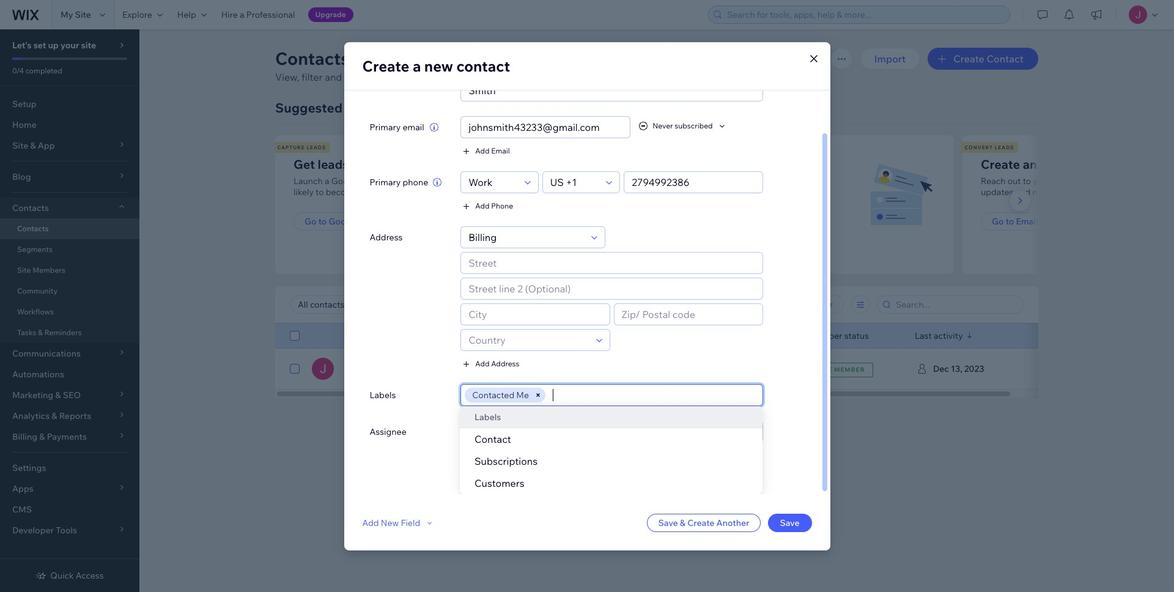 Task type: describe. For each thing, give the bounding box(es) containing it.
add inside get more contacts grow your contact list add contacts by importing them via gmail or a csv file.
[[637, 176, 654, 187]]

convert leads
[[965, 144, 1014, 150]]

add for add phone
[[475, 201, 490, 210]]

james peterson image
[[312, 358, 334, 380]]

campaign inside 'create an email campaign reach out to your subscribers with newsletters, updates and more.'
[[1074, 157, 1132, 172]]

community link
[[0, 281, 139, 302]]

james.peterson1902@gmail.com
[[489, 363, 622, 374]]

quick access button
[[36, 570, 104, 581]]

Country field
[[465, 329, 592, 350]]

manage
[[344, 71, 381, 83]]

ads inside button
[[360, 216, 376, 227]]

settings
[[12, 462, 46, 473]]

let's set up your site
[[12, 40, 96, 51]]

save & create another button
[[647, 513, 761, 532]]

0 vertical spatial email
[[403, 121, 424, 132]]

add address
[[475, 359, 520, 368]]

subscribers
[[1053, 176, 1100, 187]]

phone
[[403, 176, 428, 187]]

a inside get more contacts grow your contact list add contacts by importing them via gmail or a csv file.
[[817, 176, 822, 187]]

more
[[634, 144, 652, 150]]

contacts view, filter and manage all of your site's customers and leads.
[[275, 48, 553, 83]]

explore
[[122, 9, 152, 20]]

create a new contact
[[362, 57, 510, 75]]

capture leads
[[277, 144, 326, 150]]

leads
[[318, 157, 349, 172]]

quick access
[[50, 570, 104, 581]]

newsletters,
[[1120, 176, 1169, 187]]

0/4 completed
[[12, 66, 62, 75]]

filter
[[812, 299, 833, 310]]

go to google ads
[[305, 216, 376, 227]]

my site
[[61, 9, 91, 20]]

0 horizontal spatial contact
[[457, 57, 510, 75]]

get leads with google ads launch a google ads campaign to target people likely to become leads.
[[294, 157, 486, 198]]

professional
[[246, 9, 295, 20]]

2 vertical spatial email
[[489, 330, 511, 341]]

create contact
[[954, 53, 1024, 65]]

gmail
[[782, 176, 805, 187]]

contacts inside contacts view, filter and manage all of your site's customers and leads.
[[275, 48, 350, 69]]

subscribed
[[675, 121, 713, 130]]

leads. inside get leads with google ads launch a google ads campaign to target people likely to become leads.
[[360, 187, 384, 198]]

to down become
[[318, 216, 327, 227]]

file.
[[657, 187, 671, 198]]

0 vertical spatial member
[[809, 330, 842, 341]]

contact inside get more contacts grow your contact list add contacts by importing them via gmail or a csv file.
[[701, 157, 745, 172]]

cms link
[[0, 499, 139, 520]]

primary for primary email
[[370, 121, 401, 132]]

contact inside create contact button
[[987, 53, 1024, 65]]

site
[[81, 40, 96, 51]]

tasks
[[17, 328, 36, 337]]

suggested for you
[[275, 100, 389, 116]]

go for get
[[305, 216, 317, 227]]

email inside 'create an email campaign reach out to your subscribers with newsletters, updates and more.'
[[1040, 157, 1072, 172]]

site for site member
[[817, 365, 832, 373]]

activity
[[934, 330, 963, 341]]

a right "hire"
[[240, 9, 244, 20]]

hire
[[221, 9, 238, 20]]

or
[[807, 176, 815, 187]]

another
[[717, 517, 750, 528]]

contacted
[[472, 389, 515, 400]]

set
[[33, 40, 46, 51]]

go to email marketing button
[[981, 212, 1092, 231]]

community
[[17, 286, 58, 295]]

0 horizontal spatial address
[[370, 231, 403, 243]]

Street line 2 (Optional) field
[[465, 278, 759, 299]]

create for create a new contact
[[362, 57, 409, 75]]

your inside 'create an email campaign reach out to your subscribers with newsletters, updates and more.'
[[1033, 176, 1051, 187]]

1 vertical spatial ads
[[363, 176, 378, 187]]

0/4
[[12, 66, 24, 75]]

filter
[[302, 71, 323, 83]]

to right likely
[[316, 187, 324, 198]]

get more contacts grow your contact list add contacts by importing them via gmail or a csv file.
[[621, 144, 822, 198]]

email inside go to email marketing button
[[1016, 216, 1038, 227]]

an
[[1023, 157, 1037, 172]]

reminders
[[44, 328, 82, 337]]

setup
[[12, 98, 37, 109]]

go for create
[[992, 216, 1004, 227]]

convert
[[965, 144, 993, 150]]

customers
[[454, 71, 503, 83]]

automations link
[[0, 364, 139, 385]]

member status
[[809, 330, 869, 341]]

save button
[[768, 513, 812, 532]]

tasks & reminders
[[17, 328, 82, 337]]

leads. inside contacts view, filter and manage all of your site's customers and leads.
[[524, 71, 551, 83]]

phone inside button
[[491, 201, 513, 210]]

dec 13, 2023
[[933, 363, 984, 374]]

Last name field
[[465, 80, 759, 101]]

2 type field from the top
[[465, 227, 588, 247]]

never subscribed button
[[638, 120, 728, 131]]

your inside get more contacts grow your contact list add contacts by importing them via gmail or a csv file.
[[672, 157, 698, 172]]

leads for get
[[307, 144, 326, 150]]

contacted me
[[472, 389, 529, 400]]

a right of
[[413, 57, 421, 75]]

labels inside option
[[475, 411, 501, 422]]

segments
[[17, 245, 53, 254]]

automations
[[12, 369, 64, 380]]

become
[[326, 187, 358, 198]]

create an email campaign reach out to your subscribers with newsletters, updates and more.
[[981, 157, 1169, 198]]

create for create an email campaign reach out to your subscribers with newsletters, updates and more.
[[981, 157, 1020, 172]]

launch
[[294, 176, 323, 187]]

upgrade button
[[308, 7, 353, 22]]

leads for create
[[995, 144, 1014, 150]]

0 vertical spatial ads
[[426, 157, 449, 172]]

me
[[516, 389, 529, 400]]

segments link
[[0, 239, 139, 260]]

contact inside list box
[[475, 433, 511, 445]]

field
[[401, 517, 420, 528]]

site for site members
[[17, 265, 31, 275]]

to down updates
[[1006, 216, 1014, 227]]



Task type: locate. For each thing, give the bounding box(es) containing it.
email down email field
[[491, 146, 510, 155]]

1 horizontal spatial phone
[[596, 330, 621, 341]]

ads up target
[[426, 157, 449, 172]]

1 horizontal spatial contact
[[701, 157, 745, 172]]

quick
[[50, 570, 74, 581]]

email left marketing
[[1016, 216, 1038, 227]]

leads. right become
[[360, 187, 384, 198]]

City field
[[465, 304, 606, 324]]

Search... field
[[892, 296, 1020, 313]]

add for add address
[[475, 359, 490, 368]]

1 horizontal spatial campaign
[[1074, 157, 1132, 172]]

import
[[874, 53, 906, 65]]

2 horizontal spatial site
[[817, 365, 832, 373]]

contact right site's
[[457, 57, 510, 75]]

member left status
[[809, 330, 842, 341]]

google inside button
[[329, 216, 358, 227]]

0 horizontal spatial leads.
[[360, 187, 384, 198]]

go down likely
[[305, 216, 317, 227]]

2 vertical spatial contacts
[[17, 224, 49, 233]]

add for add email
[[475, 146, 490, 155]]

create
[[954, 53, 985, 65], [362, 57, 409, 75], [981, 157, 1020, 172], [688, 517, 715, 528]]

0 vertical spatial phone
[[491, 201, 513, 210]]

type field down add phone
[[465, 227, 588, 247]]

1 vertical spatial address
[[702, 330, 735, 341]]

0 vertical spatial site
[[75, 9, 91, 20]]

None field
[[549, 384, 759, 405], [465, 421, 746, 442], [549, 384, 759, 405], [465, 421, 746, 442]]

address down go to google ads
[[370, 231, 403, 243]]

campaign left target
[[380, 176, 420, 187]]

up
[[48, 40, 59, 51]]

2 vertical spatial site
[[817, 365, 832, 373]]

new
[[424, 57, 453, 75]]

0 horizontal spatial leads
[[307, 144, 326, 150]]

member
[[809, 330, 842, 341], [834, 365, 865, 373]]

0 vertical spatial address
[[370, 231, 403, 243]]

Search for tools, apps, help & more... field
[[724, 6, 1006, 23]]

of
[[396, 71, 405, 83]]

save for save
[[780, 517, 800, 528]]

add left new
[[362, 517, 379, 528]]

a down "leads"
[[325, 176, 329, 187]]

leads. up email field
[[524, 71, 551, 83]]

address up contacted me
[[491, 359, 520, 368]]

phone
[[491, 201, 513, 210], [596, 330, 621, 341]]

Code field
[[547, 172, 603, 192]]

setup link
[[0, 94, 139, 114]]

address
[[370, 231, 403, 243], [702, 330, 735, 341], [491, 359, 520, 368]]

None checkbox
[[290, 361, 300, 376]]

1 vertical spatial leads.
[[360, 187, 384, 198]]

1 vertical spatial email
[[1016, 216, 1038, 227]]

0 vertical spatial email
[[491, 146, 510, 155]]

contact up importing
[[701, 157, 745, 172]]

primary
[[370, 121, 401, 132], [370, 176, 401, 187]]

0 horizontal spatial phone
[[491, 201, 513, 210]]

your
[[61, 40, 79, 51], [407, 71, 428, 83], [672, 157, 698, 172], [1033, 176, 1051, 187]]

your right of
[[407, 71, 428, 83]]

1 horizontal spatial save
[[780, 517, 800, 528]]

google down become
[[329, 216, 358, 227]]

ads down get leads with google ads launch a google ads campaign to target people likely to become leads. at the top of page
[[360, 216, 376, 227]]

0 vertical spatial contact
[[457, 57, 510, 75]]

add new field
[[362, 517, 420, 528]]

1 save from the left
[[658, 517, 678, 528]]

cms
[[12, 504, 32, 515]]

0 vertical spatial with
[[352, 157, 377, 172]]

1 vertical spatial type field
[[465, 227, 588, 247]]

address inside button
[[491, 359, 520, 368]]

primary email
[[370, 121, 424, 132]]

0 vertical spatial type field
[[465, 172, 521, 192]]

last activity
[[915, 330, 963, 341]]

with
[[352, 157, 377, 172], [1101, 176, 1118, 187]]

labels down contacted
[[475, 411, 501, 422]]

all
[[384, 71, 394, 83]]

1 vertical spatial labels
[[475, 411, 501, 422]]

address down "zip/ postal code" field
[[702, 330, 735, 341]]

1 vertical spatial &
[[680, 517, 686, 528]]

list box
[[460, 406, 763, 494]]

for
[[345, 100, 363, 116]]

0 horizontal spatial go
[[305, 216, 317, 227]]

0 horizontal spatial email
[[403, 121, 424, 132]]

your up contacts
[[672, 157, 698, 172]]

csv
[[637, 187, 655, 198]]

list containing get leads with google ads
[[273, 135, 1174, 274]]

tasks & reminders link
[[0, 322, 139, 343]]

contacts inside dropdown button
[[12, 202, 49, 213]]

phone down add email
[[491, 201, 513, 210]]

& right tasks
[[38, 328, 43, 337]]

0 horizontal spatial campaign
[[380, 176, 420, 187]]

1 horizontal spatial go
[[992, 216, 1004, 227]]

contacts link
[[0, 218, 139, 239]]

email right an
[[1040, 157, 1072, 172]]

1 horizontal spatial contact
[[987, 53, 1024, 65]]

add
[[475, 146, 490, 155], [637, 176, 654, 187], [475, 201, 490, 210], [475, 359, 490, 368], [362, 517, 379, 528]]

1 vertical spatial member
[[834, 365, 865, 373]]

workflows
[[17, 307, 54, 316]]

member down status
[[834, 365, 865, 373]]

labels option
[[460, 406, 763, 428]]

2 save from the left
[[780, 517, 800, 528]]

labels
[[370, 389, 396, 400], [475, 411, 501, 422]]

site right my
[[75, 9, 91, 20]]

marketing
[[1040, 216, 1081, 227]]

email inside add email button
[[491, 146, 510, 155]]

0 vertical spatial primary
[[370, 121, 401, 132]]

Zip/ Postal code field
[[618, 304, 759, 324]]

0 horizontal spatial save
[[658, 517, 678, 528]]

type field up add phone
[[465, 172, 521, 192]]

phone down the street line 2 (optional) field
[[596, 330, 621, 341]]

hire a professional link
[[214, 0, 302, 29]]

new
[[381, 517, 399, 528]]

view,
[[275, 71, 299, 83]]

labels up assignee
[[370, 389, 396, 400]]

0 vertical spatial campaign
[[1074, 157, 1132, 172]]

& inside button
[[680, 517, 686, 528]]

last
[[915, 330, 932, 341]]

google down "leads"
[[331, 176, 361, 187]]

0 horizontal spatial and
[[325, 71, 342, 83]]

filter button
[[790, 295, 844, 314]]

1 horizontal spatial leads.
[[524, 71, 551, 83]]

& inside sidebar element
[[38, 328, 43, 337]]

your inside sidebar element
[[61, 40, 79, 51]]

0 vertical spatial leads.
[[524, 71, 551, 83]]

2 vertical spatial address
[[491, 359, 520, 368]]

None checkbox
[[290, 328, 300, 343]]

access
[[76, 570, 104, 581]]

contact
[[987, 53, 1024, 65], [475, 433, 511, 445]]

to
[[422, 176, 430, 187], [1023, 176, 1031, 187], [316, 187, 324, 198], [318, 216, 327, 227], [1006, 216, 1014, 227]]

add new field button
[[362, 517, 435, 528]]

a
[[240, 9, 244, 20], [413, 57, 421, 75], [325, 176, 329, 187], [817, 176, 822, 187]]

primary for primary phone
[[370, 176, 401, 187]]

status
[[844, 330, 869, 341]]

1 horizontal spatial and
[[505, 71, 522, 83]]

contacts button
[[0, 198, 139, 218]]

13,
[[951, 363, 963, 374]]

contacts for contacts dropdown button
[[12, 202, 49, 213]]

0 horizontal spatial labels
[[370, 389, 396, 400]]

2 horizontal spatial and
[[1016, 187, 1031, 198]]

primary left phone
[[370, 176, 401, 187]]

you
[[366, 100, 389, 116]]

2 vertical spatial ads
[[360, 216, 376, 227]]

1 go from the left
[[305, 216, 317, 227]]

email
[[403, 121, 424, 132], [1040, 157, 1072, 172]]

2 vertical spatial google
[[329, 216, 358, 227]]

and right "filter"
[[325, 71, 342, 83]]

contacts
[[654, 144, 685, 150]]

more.
[[1033, 187, 1055, 198]]

site members link
[[0, 260, 139, 281]]

to right out
[[1023, 176, 1031, 187]]

1 horizontal spatial site
[[75, 9, 91, 20]]

0 horizontal spatial contact
[[475, 433, 511, 445]]

0 horizontal spatial with
[[352, 157, 377, 172]]

2 primary from the top
[[370, 176, 401, 187]]

1 horizontal spatial with
[[1101, 176, 1118, 187]]

1 primary from the top
[[370, 121, 401, 132]]

email down of
[[403, 121, 424, 132]]

1 horizontal spatial leads
[[995, 144, 1014, 150]]

target
[[432, 176, 456, 187]]

save for save & create another
[[658, 517, 678, 528]]

with right "leads"
[[352, 157, 377, 172]]

google up "primary phone"
[[380, 157, 423, 172]]

1 vertical spatial primary
[[370, 176, 401, 187]]

0 vertical spatial contacts
[[275, 48, 350, 69]]

1 vertical spatial google
[[331, 176, 361, 187]]

ads right become
[[363, 176, 378, 187]]

1 vertical spatial contact
[[701, 157, 745, 172]]

to left target
[[422, 176, 430, 187]]

list
[[273, 135, 1174, 274]]

upgrade
[[315, 10, 346, 19]]

Type field
[[465, 172, 521, 192], [465, 227, 588, 247]]

your down an
[[1033, 176, 1051, 187]]

list box containing contact
[[460, 406, 763, 494]]

1 vertical spatial contact
[[475, 433, 511, 445]]

go down updates
[[992, 216, 1004, 227]]

contacts for contacts link
[[17, 224, 49, 233]]

add down grow on the top of page
[[637, 176, 654, 187]]

go to google ads button
[[294, 212, 387, 231]]

Phone field
[[628, 172, 759, 192]]

with inside 'create an email campaign reach out to your subscribers with newsletters, updates and more.'
[[1101, 176, 1118, 187]]

0 vertical spatial contact
[[987, 53, 1024, 65]]

email up add address
[[489, 330, 511, 341]]

sidebar element
[[0, 29, 139, 592]]

by
[[692, 176, 702, 187]]

add up people
[[475, 146, 490, 155]]

and left more.
[[1016, 187, 1031, 198]]

them
[[745, 176, 766, 187]]

leads up get
[[307, 144, 326, 150]]

add for add new field
[[362, 517, 379, 528]]

add up contacted
[[475, 359, 490, 368]]

2 horizontal spatial address
[[702, 330, 735, 341]]

1 vertical spatial with
[[1101, 176, 1118, 187]]

campaign up subscribers
[[1074, 157, 1132, 172]]

Email field
[[465, 117, 626, 137]]

go
[[305, 216, 317, 227], [992, 216, 1004, 227]]

ads
[[426, 157, 449, 172], [363, 176, 378, 187], [360, 216, 376, 227]]

workflows link
[[0, 302, 139, 322]]

a inside get leads with google ads launch a google ads campaign to target people likely to become leads.
[[325, 176, 329, 187]]

grow
[[637, 157, 669, 172]]

0 horizontal spatial &
[[38, 328, 43, 337]]

import button
[[860, 48, 921, 70]]

1 vertical spatial contacts
[[12, 202, 49, 213]]

settings link
[[0, 457, 139, 478]]

go to email marketing
[[992, 216, 1081, 227]]

2 go from the left
[[992, 216, 1004, 227]]

and right the customers
[[505, 71, 522, 83]]

1 vertical spatial email
[[1040, 157, 1072, 172]]

hire a professional
[[221, 9, 295, 20]]

completed
[[25, 66, 62, 75]]

my
[[61, 9, 73, 20]]

1 horizontal spatial &
[[680, 517, 686, 528]]

with inside get leads with google ads launch a google ads campaign to target people likely to become leads.
[[352, 157, 377, 172]]

& for reminders
[[38, 328, 43, 337]]

1 horizontal spatial email
[[1040, 157, 1072, 172]]

0 horizontal spatial site
[[17, 265, 31, 275]]

site members
[[17, 265, 65, 275]]

add down people
[[475, 201, 490, 210]]

primary down you
[[370, 121, 401, 132]]

1 vertical spatial campaign
[[380, 176, 420, 187]]

0 vertical spatial google
[[380, 157, 423, 172]]

0 vertical spatial &
[[38, 328, 43, 337]]

add phone button
[[461, 200, 513, 211]]

your right "up"
[[61, 40, 79, 51]]

site inside sidebar element
[[17, 265, 31, 275]]

save & create another
[[658, 517, 750, 528]]

Unsaved view field
[[294, 296, 379, 313]]

2 leads from the left
[[995, 144, 1014, 150]]

members
[[33, 265, 65, 275]]

1 vertical spatial phone
[[596, 330, 621, 341]]

a right the or on the top
[[817, 176, 822, 187]]

1 leads from the left
[[307, 144, 326, 150]]

your inside contacts view, filter and manage all of your site's customers and leads.
[[407, 71, 428, 83]]

1 type field from the top
[[465, 172, 521, 192]]

capture
[[277, 144, 305, 150]]

leads right 'convert' at top right
[[995, 144, 1014, 150]]

0 vertical spatial labels
[[370, 389, 396, 400]]

to inside 'create an email campaign reach out to your subscribers with newsletters, updates and more.'
[[1023, 176, 1031, 187]]

1 horizontal spatial address
[[491, 359, 520, 368]]

likely
[[294, 187, 314, 198]]

&
[[38, 328, 43, 337], [680, 517, 686, 528]]

1 vertical spatial site
[[17, 265, 31, 275]]

campaign inside get leads with google ads launch a google ads campaign to target people likely to become leads.
[[380, 176, 420, 187]]

contacts
[[656, 176, 690, 187]]

site's
[[430, 71, 452, 83]]

Street field
[[465, 252, 759, 273]]

importing
[[704, 176, 743, 187]]

1 horizontal spatial labels
[[475, 411, 501, 422]]

& left another
[[680, 517, 686, 528]]

and inside 'create an email campaign reach out to your subscribers with newsletters, updates and more.'
[[1016, 187, 1031, 198]]

create inside 'create an email campaign reach out to your subscribers with newsletters, updates and more.'
[[981, 157, 1020, 172]]

& for create
[[680, 517, 686, 528]]

site down member status
[[817, 365, 832, 373]]

create for create contact
[[954, 53, 985, 65]]

out
[[1008, 176, 1021, 187]]

with right subscribers
[[1101, 176, 1118, 187]]

reach
[[981, 176, 1006, 187]]

primary phone
[[370, 176, 428, 187]]

site down segments
[[17, 265, 31, 275]]



Task type: vqa. For each thing, say whether or not it's contained in the screenshot.
Segments LINK
yes



